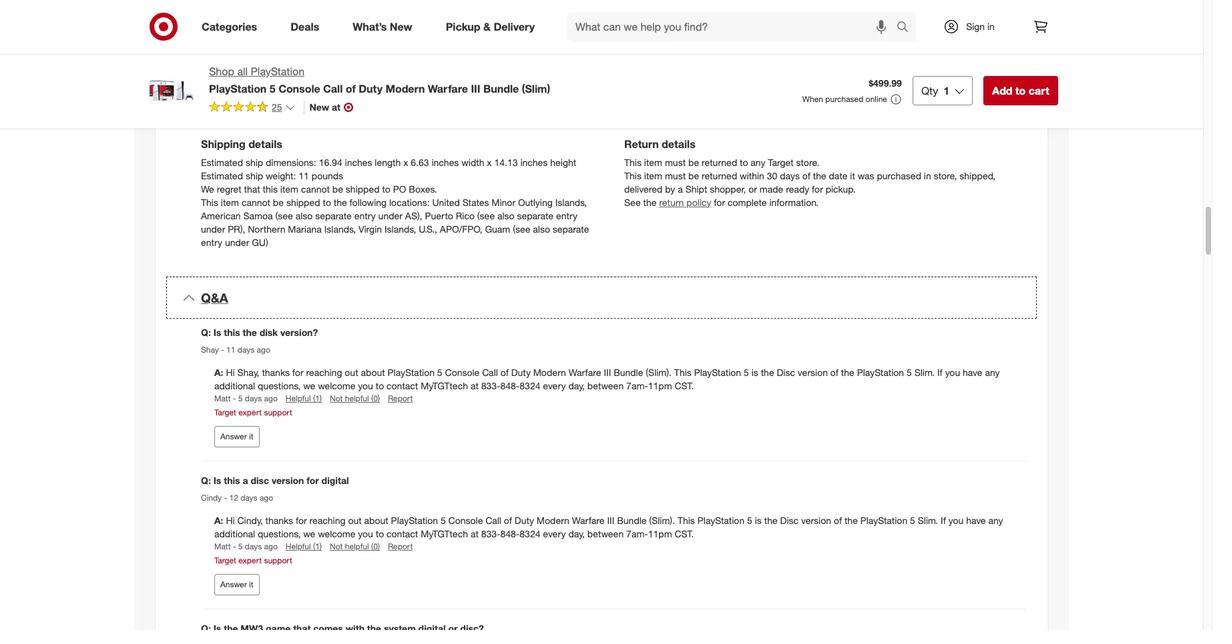 Task type: describe. For each thing, give the bounding box(es) containing it.
shipped,
[[960, 170, 996, 181]]

pickup.
[[826, 183, 856, 195]]

shop all playstation playstation 5 console call of duty modern warfare iii bundle (slim)
[[209, 65, 550, 95]]

above
[[275, 57, 301, 69]]

item up delivered
[[644, 170, 662, 181]]

locations:
[[389, 197, 430, 208]]

14.13
[[494, 157, 518, 168]]

gu)
[[252, 237, 268, 248]]

returns
[[270, 103, 317, 118]]

it for hi shay, thanks for reaching out about playstation 5 console call of duty modern warfare iii bundle (slim).     this playstation 5 is the disc version of the playstation 5 slim.    if you have any additional questions, we welcome you to contact mytgttech at 833-848-8324 every day, between 7am-11pm cst.
[[249, 432, 253, 442]]

a: for hi cindy, thanks for reaching out about playstation 5 console call of duty modern warfare iii bundle (slim).     this playstation 5 is the disc version of the playstation 5 slim.    if you have any additional questions, we welcome you to contact mytgttech at 833-848-8324 every day, between 7am-11pm cst.
[[214, 515, 226, 527]]

2 ship from the top
[[246, 170, 263, 181]]

return details this item must be returned to any target store. this item must be returned within 30 days of the date it was purchased in store, shipped, delivered by a shipt shopper, or made ready for pickup. see the return policy for complete information.
[[624, 137, 996, 208]]

have for hi shay, thanks for reaching out about playstation 5 console call of duty modern warfare iii bundle (slim).     this playstation 5 is the disc version of the playstation 5 slim.    if you have any additional questions, we welcome you to contact mytgttech at 833-848-8324 every day, between 7am-11pm cst.
[[963, 367, 982, 379]]

days inside return details this item must be returned to any target store. this item must be returned within 30 days of the date it was purchased in store, shipped, delivered by a shipt shopper, or made ready for pickup. see the return policy for complete information.
[[780, 170, 800, 181]]

0 horizontal spatial also
[[296, 210, 313, 221]]

questions, for shay,
[[258, 381, 301, 392]]

delivered
[[624, 183, 663, 195]]

weight:
[[266, 170, 296, 181]]

in inside return details this item must be returned to any target store. this item must be returned within 30 days of the date it was purchased in store, shipped, delivered by a shipt shopper, or made ready for pickup. see the return policy for complete information.
[[924, 170, 931, 181]]

0 vertical spatial under
[[378, 210, 403, 221]]

item down 'regret' at top
[[221, 197, 239, 208]]

hi cindy, thanks for reaching out about playstation 5 console call of duty modern warfare iii bundle (slim).     this playstation 5 is the disc version of the playstation 5 slim.    if you have any additional questions, we welcome you to contact mytgttech at 833-848-8324 every day, between 7am-11pm cst.
[[214, 515, 1003, 540]]

qty
[[921, 84, 938, 97]]

1 vertical spatial under
[[201, 223, 225, 235]]

or inside return details this item must be returned to any target store. this item must be returned within 30 days of the date it was purchased in store, shipped, delivered by a shipt shopper, or made ready for pickup. see the return policy for complete information.
[[749, 183, 757, 195]]

if the item details above aren't accurate or complete, we want to know about it. report incorrect product info.
[[201, 57, 656, 69]]

for down the shopper,
[[714, 197, 725, 208]]

search button
[[891, 12, 923, 44]]

helpful for shay,
[[286, 394, 311, 404]]

any inside return details this item must be returned to any target store. this item must be returned within 30 days of the date it was purchased in store, shipped, delivered by a shipt shopper, or made ready for pickup. see the return policy for complete information.
[[751, 157, 765, 168]]

2 estimated from the top
[[201, 170, 243, 181]]

not helpful  (0) button for q: is this a disc version for digital
[[330, 541, 380, 553]]

categories link
[[190, 12, 274, 41]]

2 vertical spatial under
[[225, 237, 249, 248]]

console for q: is this the disk version?
[[445, 367, 480, 379]]

shipping & returns
[[201, 103, 317, 118]]

833- for q: is this a disc version for digital
[[481, 529, 500, 540]]

2 returned from the top
[[702, 170, 737, 181]]

0 horizontal spatial shipped
[[286, 197, 320, 208]]

is for q: is this a disc version for digital
[[213, 476, 221, 487]]

2 horizontal spatial islands,
[[555, 197, 587, 208]]

add
[[992, 84, 1013, 97]]

item down the return
[[644, 157, 662, 168]]

out for q: is this a disc version for digital
[[348, 515, 362, 527]]

1 horizontal spatial entry
[[354, 210, 376, 221]]

report button for q: is this the disk version?
[[388, 393, 413, 405]]

848- for q: is this the disk version?
[[500, 381, 520, 392]]

0 vertical spatial purchased
[[825, 94, 864, 104]]

any for hi shay, thanks for reaching out about playstation 5 console call of duty modern warfare iii bundle (slim).     this playstation 5 is the disc version of the playstation 5 slim.    if you have any additional questions, we welcome you to contact mytgttech at 833-848-8324 every day, between 7am-11pm cst.
[[985, 367, 1000, 379]]

q&a
[[201, 290, 228, 306]]

complete
[[728, 197, 767, 208]]

answer for hi shay, thanks for reaching out about playstation 5 console call of duty modern warfare iii bundle (slim).     this playstation 5 is the disc version of the playstation 5 slim.    if you have any additional questions, we welcome you to contact mytgttech at 833-848-8324 every day, between 7am-11pm cst.
[[220, 432, 247, 442]]

for right ready
[[812, 183, 823, 195]]

ago down q: is this the disk version? shay - 11 days ago
[[264, 394, 278, 404]]

width
[[461, 157, 484, 168]]

1 vertical spatial new
[[310, 101, 329, 113]]

that
[[244, 183, 260, 195]]

welcome for q: is this the disk version?
[[318, 381, 356, 392]]

30
[[767, 170, 777, 181]]

qty 1
[[921, 84, 950, 97]]

purchased inside return details this item must be returned to any target store. this item must be returned within 30 days of the date it was purchased in store, shipped, delivered by a shipt shopper, or made ready for pickup. see the return policy for complete information.
[[877, 170, 921, 181]]

1 horizontal spatial (see
[[477, 210, 495, 221]]

this inside hi cindy, thanks for reaching out about playstation 5 console call of duty modern warfare iii bundle (slim).     this playstation 5 is the disc version of the playstation 5 slim.    if you have any additional questions, we welcome you to contact mytgttech at 833-848-8324 every day, between 7am-11pm cst.
[[678, 515, 695, 527]]

sign
[[966, 21, 985, 32]]

25
[[272, 101, 282, 113]]

online
[[866, 94, 887, 104]]

2 inches from the left
[[432, 157, 459, 168]]

virgin
[[359, 223, 382, 235]]

have for hi cindy, thanks for reaching out about playstation 5 console call of duty modern warfare iii bundle (slim).     this playstation 5 is the disc version of the playstation 5 slim.    if you have any additional questions, we welcome you to contact mytgttech at 833-848-8324 every day, between 7am-11pm cst.
[[966, 515, 986, 527]]

target expert support for cindy,
[[214, 556, 292, 566]]

see
[[624, 197, 641, 208]]

contact for q: is this the disk version?
[[387, 381, 418, 392]]

rico
[[456, 210, 475, 221]]

minor
[[492, 197, 515, 208]]

expert for cindy,
[[238, 556, 262, 566]]

it.
[[523, 57, 530, 69]]

target for hi cindy, thanks for reaching out about playstation 5 console call of duty modern warfare iii bundle (slim).     this playstation 5 is the disc version of the playstation 5 slim.    if you have any additional questions, we welcome you to contact mytgttech at 833-848-8324 every day, between 7am-11pm cst.
[[214, 556, 236, 566]]

version inside q: is this a disc version for digital cindy - 12 days ago
[[272, 476, 304, 487]]

mytgttech for q: is this the disk version?
[[421, 381, 468, 392]]

store,
[[934, 170, 957, 181]]

boxes.
[[409, 183, 437, 195]]

- inside q: is this a disc version for digital cindy - 12 days ago
[[224, 493, 227, 503]]

shay,
[[237, 367, 259, 379]]

this item cannot be shipped to the following locations:
[[201, 197, 430, 208]]

$499.99
[[869, 78, 902, 89]]

hi for cindy,
[[226, 515, 235, 527]]

is for hi cindy, thanks for reaching out about playstation 5 console call of duty modern warfare iii bundle (slim).     this playstation 5 is the disc version of the playstation 5 slim.    if you have any additional questions, we welcome you to contact mytgttech at 833-848-8324 every day, between 7am-11pm cst.
[[755, 515, 762, 527]]

helpful  (1) for shay,
[[286, 394, 322, 404]]

answer it for hi cindy, thanks for reaching out about playstation 5 console call of duty modern warfare iii bundle (slim).     this playstation 5 is the disc version of the playstation 5 slim.    if you have any additional questions, we welcome you to contact mytgttech at 833-848-8324 every day, between 7am-11pm cst.
[[220, 580, 253, 590]]

any for hi cindy, thanks for reaching out about playstation 5 console call of duty modern warfare iii bundle (slim).     this playstation 5 is the disc version of the playstation 5 slim.    if you have any additional questions, we welcome you to contact mytgttech at 833-848-8324 every day, between 7am-11pm cst.
[[988, 515, 1003, 527]]

item down categories link
[[225, 57, 243, 69]]

about for q: is this a disc version for digital
[[364, 515, 388, 527]]

reaching for q: is this a disc version for digital
[[309, 515, 346, 527]]

duty inside shop all playstation playstation 5 console call of duty modern warfare iii bundle (slim)
[[359, 82, 383, 95]]

call for q: is this the disk version?
[[482, 367, 498, 379]]

hi shay, thanks for reaching out about playstation 5 console call of duty modern warfare iii bundle (slim).     this playstation 5 is the disc version of the playstation 5 slim.    if you have any additional questions, we welcome you to contact mytgttech at 833-848-8324 every day, between 7am-11pm cst.
[[214, 367, 1000, 392]]

1 x from the left
[[403, 157, 408, 168]]

1 vertical spatial cannot
[[242, 197, 270, 208]]

policy
[[687, 197, 711, 208]]

info.
[[639, 57, 656, 69]]

warfare for q: is this the disk version?
[[569, 367, 601, 379]]

united
[[432, 197, 460, 208]]

shopper,
[[710, 183, 746, 195]]

by
[[665, 183, 675, 195]]

2 horizontal spatial (see
[[513, 223, 530, 235]]

1 horizontal spatial in
[[987, 21, 995, 32]]

a: for hi shay, thanks for reaching out about playstation 5 console call of duty modern warfare iii bundle (slim).     this playstation 5 is the disc version of the playstation 5 slim.    if you have any additional questions, we welcome you to contact mytgttech at 833-848-8324 every day, between 7am-11pm cst.
[[214, 367, 226, 379]]

1 ship from the top
[[246, 157, 263, 168]]

target for hi shay, thanks for reaching out about playstation 5 console call of duty modern warfare iii bundle (slim).     this playstation 5 is the disc version of the playstation 5 slim.    if you have any additional questions, we welcome you to contact mytgttech at 833-848-8324 every day, between 7am-11pm cst.
[[214, 408, 236, 418]]

q: is this the disk version? shay - 11 days ago
[[201, 327, 318, 355]]

report for q: is this a disc version for digital
[[388, 542, 413, 552]]

1 horizontal spatial islands,
[[385, 223, 416, 235]]

1
[[944, 84, 950, 97]]

is for q: is this the disk version?
[[213, 327, 221, 339]]

8324 for q: is this a disc version for digital
[[520, 529, 540, 540]]

not helpful  (0) for q: is this the disk version?
[[330, 394, 380, 404]]

848- for q: is this a disc version for digital
[[500, 529, 520, 540]]

about for q: is this the disk version?
[[361, 367, 385, 379]]

made
[[760, 183, 783, 195]]

within
[[740, 170, 764, 181]]

shipping details estimated ship dimensions: 16.94 inches length x 6.63 inches width x 14.13 inches height estimated ship weight: 11 pounds we regret that this item cannot be shipped to po boxes.
[[201, 137, 576, 195]]

when purchased online
[[802, 94, 887, 104]]

disk
[[259, 327, 278, 339]]

0 horizontal spatial or
[[368, 57, 376, 69]]

& for shipping
[[257, 103, 266, 118]]

to inside hi shay, thanks for reaching out about playstation 5 console call of duty modern warfare iii bundle (slim).     this playstation 5 is the disc version of the playstation 5 slim.    if you have any additional questions, we welcome you to contact mytgttech at 833-848-8324 every day, between 7am-11pm cst.
[[376, 381, 384, 392]]

cst. for hi shay, thanks for reaching out about playstation 5 console call of duty modern warfare iii bundle (slim).     this playstation 5 is the disc version of the playstation 5 slim.    if you have any additional questions, we welcome you to contact mytgttech at 833-848-8324 every day, between 7am-11pm cst.
[[675, 381, 694, 392]]

sign in
[[966, 21, 995, 32]]

2 horizontal spatial also
[[533, 223, 550, 235]]

console for q: is this a disc version for digital
[[448, 515, 483, 527]]

shipping for shipping details estimated ship dimensions: 16.94 inches length x 6.63 inches width x 14.13 inches height estimated ship weight: 11 pounds we regret that this item cannot be shipped to po boxes.
[[201, 137, 246, 151]]

cannot inside shipping details estimated ship dimensions: 16.94 inches length x 6.63 inches width x 14.13 inches height estimated ship weight: 11 pounds we regret that this item cannot be shipped to po boxes.
[[301, 183, 330, 195]]

puerto
[[425, 210, 453, 221]]

for inside q: is this a disc version for digital cindy - 12 days ago
[[307, 476, 319, 487]]

answer it for hi shay, thanks for reaching out about playstation 5 console call of duty modern warfare iii bundle (slim).     this playstation 5 is the disc version of the playstation 5 slim.    if you have any additional questions, we welcome you to contact mytgttech at 833-848-8324 every day, between 7am-11pm cst.
[[220, 432, 253, 442]]

answer it button for hi shay, thanks for reaching out about playstation 5 console call of duty modern warfare iii bundle (slim).     this playstation 5 is the disc version of the playstation 5 slim.    if you have any additional questions, we welcome you to contact mytgttech at 833-848-8324 every day, between 7am-11pm cst.
[[214, 427, 259, 448]]

for inside hi shay, thanks for reaching out about playstation 5 console call of duty modern warfare iii bundle (slim).     this playstation 5 is the disc version of the playstation 5 slim.    if you have any additional questions, we welcome you to contact mytgttech at 833-848-8324 every day, between 7am-11pm cst.
[[292, 367, 303, 379]]

know
[[471, 57, 493, 69]]

to inside button
[[1015, 84, 1026, 97]]

incorrect
[[564, 57, 601, 69]]

shipping & returns button
[[166, 89, 1037, 132]]

imported
[[233, 14, 272, 25]]

this for a
[[224, 476, 240, 487]]

all
[[237, 65, 248, 78]]

it for hi cindy, thanks for reaching out about playstation 5 console call of duty modern warfare iii bundle (slim).     this playstation 5 is the disc version of the playstation 5 slim.    if you have any additional questions, we welcome you to contact mytgttech at 833-848-8324 every day, between 7am-11pm cst.
[[249, 580, 253, 590]]

1 horizontal spatial also
[[497, 210, 515, 221]]

0 vertical spatial report
[[533, 57, 561, 69]]

american
[[201, 210, 241, 221]]

- down the '12'
[[233, 542, 236, 552]]

helpful  (1) button for cindy,
[[286, 541, 322, 553]]

iii for q: is this the disk version?
[[604, 367, 611, 379]]

we
[[201, 183, 214, 195]]

new at
[[310, 101, 341, 113]]

report incorrect product info. button
[[533, 57, 656, 70]]

contact for q: is this a disc version for digital
[[387, 529, 418, 540]]

q: for q: is this the disk version?
[[201, 327, 211, 339]]

q&a button
[[166, 277, 1037, 319]]

it inside return details this item must be returned to any target store. this item must be returned within 30 days of the date it was purchased in store, shipped, delivered by a shipt shopper, or made ready for pickup. see the return policy for complete information.
[[850, 170, 855, 181]]

when
[[802, 94, 823, 104]]

2 must from the top
[[665, 170, 686, 181]]

for inside hi cindy, thanks for reaching out about playstation 5 console call of duty modern warfare iii bundle (slim).     this playstation 5 is the disc version of the playstation 5 slim.    if you have any additional questions, we welcome you to contact mytgttech at 833-848-8324 every day, between 7am-11pm cst.
[[296, 515, 307, 527]]

report button for q: is this a disc version for digital
[[388, 541, 413, 553]]

return
[[659, 197, 684, 208]]

questions, for cindy,
[[258, 529, 301, 540]]

0 vertical spatial we
[[423, 57, 435, 69]]

2 horizontal spatial entry
[[556, 210, 578, 221]]

days inside q: is this a disc version for digital cindy - 12 days ago
[[240, 493, 257, 503]]

what's new link
[[341, 12, 429, 41]]

5 inside shop all playstation playstation 5 console call of duty modern warfare iii bundle (slim)
[[270, 82, 276, 95]]

console inside shop all playstation playstation 5 console call of duty modern warfare iii bundle (slim)
[[279, 82, 320, 95]]

between for q: is this the disk version?
[[587, 381, 624, 392]]

information.
[[769, 197, 819, 208]]

of inside shop all playstation playstation 5 console call of duty modern warfare iii bundle (slim)
[[346, 82, 356, 95]]

height
[[550, 157, 576, 168]]

shipt
[[685, 183, 707, 195]]

product
[[604, 57, 637, 69]]

days down cindy,
[[245, 542, 262, 552]]

matt for hi cindy, thanks for reaching out about playstation 5 console call of duty modern warfare iii bundle (slim).     this playstation 5 is the disc version of the playstation 5 slim.    if you have any additional questions, we welcome you to contact mytgttech at 833-848-8324 every day, between 7am-11pm cst.
[[214, 542, 231, 552]]

ago inside q: is this the disk version? shay - 11 days ago
[[257, 345, 270, 355]]

6.63
[[411, 157, 429, 168]]

warfare inside shop all playstation playstation 5 console call of duty modern warfare iii bundle (slim)
[[428, 82, 468, 95]]

to inside shipping details estimated ship dimensions: 16.94 inches length x 6.63 inches width x 14.13 inches height estimated ship weight: 11 pounds we regret that this item cannot be shipped to po boxes.
[[382, 183, 391, 195]]

day, for q: is this the disk version?
[[568, 381, 585, 392]]

pickup
[[446, 20, 480, 33]]

disc for hi cindy, thanks for reaching out about playstation 5 console call of duty modern warfare iii bundle (slim).     this playstation 5 is the disc version of the playstation 5 slim.    if you have any additional questions, we welcome you to contact mytgttech at 833-848-8324 every day, between 7am-11pm cst.
[[780, 515, 799, 527]]

cindy,
[[237, 515, 263, 527]]

not for q: is this a disc version for digital
[[330, 542, 343, 552]]

if for hi cindy, thanks for reaching out about playstation 5 console call of duty modern warfare iii bundle (slim).     this playstation 5 is the disc version of the playstation 5 slim.    if you have any additional questions, we welcome you to contact mytgttech at 833-848-8324 every day, between 7am-11pm cst.
[[941, 515, 946, 527]]

delivery
[[494, 20, 535, 33]]

between for q: is this a disc version for digital
[[587, 529, 624, 540]]

a inside return details this item must be returned to any target store. this item must be returned within 30 days of the date it was purchased in store, shipped, delivered by a shipt shopper, or made ready for pickup. see the return policy for complete information.
[[678, 183, 683, 195]]

cart
[[1029, 84, 1050, 97]]

pickup & delivery link
[[434, 12, 552, 41]]

outlying
[[518, 197, 553, 208]]

12
[[229, 493, 238, 503]]

11pm for q: is this a disc version for digital
[[648, 529, 672, 540]]

details left above
[[245, 57, 273, 69]]

helpful  (1) for cindy,
[[286, 542, 322, 552]]

be inside shipping details estimated ship dimensions: 16.94 inches length x 6.63 inches width x 14.13 inches height estimated ship weight: 11 pounds we regret that this item cannot be shipped to po boxes.
[[332, 183, 343, 195]]

3 inches from the left
[[520, 157, 548, 168]]

matt for hi shay, thanks for reaching out about playstation 5 console call of duty modern warfare iii bundle (slim).     this playstation 5 is the disc version of the playstation 5 slim.    if you have any additional questions, we welcome you to contact mytgttech at 833-848-8324 every day, between 7am-11pm cst.
[[214, 394, 231, 404]]

guam
[[485, 223, 510, 235]]

date
[[829, 170, 848, 181]]

united states minor outlying islands, american samoa (see also separate entry under as), puerto rico (see also separate entry under pr), northern mariana islands, virgin islands, u.s., apo/fpo, guam (see also separate entry under gu)
[[201, 197, 589, 248]]

shop
[[209, 65, 234, 78]]

target inside return details this item must be returned to any target store. this item must be returned within 30 days of the date it was purchased in store, shipped, delivered by a shipt shopper, or made ready for pickup. see the return policy for complete information.
[[768, 157, 794, 168]]

warfare for q: is this a disc version for digital
[[572, 515, 605, 527]]



Task type: locate. For each thing, give the bounding box(es) containing it.
version
[[798, 367, 828, 379], [272, 476, 304, 487], [801, 515, 831, 527]]

mariana
[[288, 223, 322, 235]]

2 support from the top
[[264, 556, 292, 566]]

we for version
[[303, 529, 315, 540]]

expert for shay,
[[238, 408, 262, 418]]

7am- inside hi shay, thanks for reaching out about playstation 5 console call of duty modern warfare iii bundle (slim).     this playstation 5 is the disc version of the playstation 5 slim.    if you have any additional questions, we welcome you to contact mytgttech at 833-848-8324 every day, between 7am-11pm cst.
[[626, 381, 648, 392]]

2 questions, from the top
[[258, 529, 301, 540]]

1 horizontal spatial inches
[[432, 157, 459, 168]]

is up cindy
[[213, 476, 221, 487]]

bundle
[[483, 82, 519, 95], [614, 367, 643, 379], [617, 515, 647, 527]]

2 vertical spatial target
[[214, 556, 236, 566]]

matt - 5 days ago down cindy,
[[214, 542, 278, 552]]

additional down cindy,
[[214, 529, 255, 540]]

2 vertical spatial version
[[801, 515, 831, 527]]

call inside shop all playstation playstation 5 console call of duty modern warfare iii bundle (slim)
[[323, 82, 343, 95]]

& inside dropdown button
[[257, 103, 266, 118]]

thanks right cindy,
[[265, 515, 293, 527]]

questions, down "shay,"
[[258, 381, 301, 392]]

2 mytgttech from the top
[[421, 529, 468, 540]]

1 day, from the top
[[568, 381, 585, 392]]

shipping down shop
[[201, 103, 254, 118]]

modern for q: is this the disk version?
[[533, 367, 566, 379]]

welcome inside hi shay, thanks for reaching out about playstation 5 console call of duty modern warfare iii bundle (slim).     this playstation 5 is the disc version of the playstation 5 slim.    if you have any additional questions, we welcome you to contact mytgttech at 833-848-8324 every day, between 7am-11pm cst.
[[318, 381, 356, 392]]

2 expert from the top
[[238, 556, 262, 566]]

a: down cindy
[[214, 515, 226, 527]]

this inside shipping details estimated ship dimensions: 16.94 inches length x 6.63 inches width x 14.13 inches height estimated ship weight: 11 pounds we regret that this item cannot be shipped to po boxes.
[[263, 183, 278, 195]]

days down "shay,"
[[245, 394, 262, 404]]

- left the '12'
[[224, 493, 227, 503]]

answer it button for hi cindy, thanks for reaching out about playstation 5 console call of duty modern warfare iii bundle (slim).     this playstation 5 is the disc version of the playstation 5 slim.    if you have any additional questions, we welcome you to contact mytgttech at 833-848-8324 every day, between 7am-11pm cst.
[[214, 575, 259, 596]]

details for shipping
[[248, 137, 282, 151]]

0 vertical spatial thanks
[[262, 367, 290, 379]]

q: up cindy
[[201, 476, 211, 487]]

2 not helpful  (0) from the top
[[330, 542, 380, 552]]

hi inside hi cindy, thanks for reaching out about playstation 5 console call of duty modern warfare iii bundle (slim).     this playstation 5 is the disc version of the playstation 5 slim.    if you have any additional questions, we welcome you to contact mytgttech at 833-848-8324 every day, between 7am-11pm cst.
[[226, 515, 235, 527]]

return
[[624, 137, 659, 151]]

1 mytgttech from the top
[[421, 381, 468, 392]]

iii inside shop all playstation playstation 5 console call of duty modern warfare iii bundle (slim)
[[471, 82, 480, 95]]

bundle for q: is this the disk version?
[[614, 367, 643, 379]]

target expert support down "shay,"
[[214, 408, 292, 418]]

this inside hi shay, thanks for reaching out about playstation 5 console call of duty modern warfare iii bundle (slim).     this playstation 5 is the disc version of the playstation 5 slim.    if you have any additional questions, we welcome you to contact mytgttech at 833-848-8324 every day, between 7am-11pm cst.
[[674, 367, 692, 379]]

1 vertical spatial reaching
[[309, 515, 346, 527]]

thanks right "shay,"
[[262, 367, 290, 379]]

complete,
[[379, 57, 420, 69]]

1 answer it from the top
[[220, 432, 253, 442]]

1 welcome from the top
[[318, 381, 356, 392]]

at inside hi cindy, thanks for reaching out about playstation 5 console call of duty modern warfare iii bundle (slim).     this playstation 5 is the disc version of the playstation 5 slim.    if you have any additional questions, we welcome you to contact mytgttech at 833-848-8324 every day, between 7am-11pm cst.
[[471, 529, 479, 540]]

this
[[263, 183, 278, 195], [224, 327, 240, 339], [224, 476, 240, 487]]

1 vertical spatial we
[[303, 381, 315, 392]]

what's new
[[353, 20, 412, 33]]

(see down states
[[477, 210, 495, 221]]

1 vertical spatial modern
[[533, 367, 566, 379]]

0 horizontal spatial (see
[[275, 210, 293, 221]]

modern inside hi shay, thanks for reaching out about playstation 5 console call of duty modern warfare iii bundle (slim).     this playstation 5 is the disc version of the playstation 5 slim.    if you have any additional questions, we welcome you to contact mytgttech at 833-848-8324 every day, between 7am-11pm cst.
[[533, 367, 566, 379]]

1 shipping from the top
[[201, 103, 254, 118]]

we inside hi shay, thanks for reaching out about playstation 5 console call of duty modern warfare iii bundle (slim).     this playstation 5 is the disc version of the playstation 5 slim.    if you have any additional questions, we welcome you to contact mytgttech at 833-848-8324 every day, between 7am-11pm cst.
[[303, 381, 315, 392]]

if inside hi shay, thanks for reaching out about playstation 5 console call of duty modern warfare iii bundle (slim).     this playstation 5 is the disc version of the playstation 5 slim.    if you have any additional questions, we welcome you to contact mytgttech at 833-848-8324 every day, between 7am-11pm cst.
[[937, 367, 943, 379]]

hi for shay,
[[226, 367, 235, 379]]

details right the return
[[662, 137, 696, 151]]

1 833- from the top
[[481, 381, 500, 392]]

0 horizontal spatial &
[[257, 103, 266, 118]]

2 matt from the top
[[214, 542, 231, 552]]

(slim).
[[646, 367, 672, 379], [649, 515, 675, 527]]

0 vertical spatial cst.
[[675, 381, 694, 392]]

contact inside hi cindy, thanks for reaching out about playstation 5 console call of duty modern warfare iii bundle (slim).     this playstation 5 is the disc version of the playstation 5 slim.    if you have any additional questions, we welcome you to contact mytgttech at 833-848-8324 every day, between 7am-11pm cst.
[[387, 529, 418, 540]]

also up mariana
[[296, 210, 313, 221]]

we down q: is this a disc version for digital cindy - 12 days ago
[[303, 529, 315, 540]]

at inside hi shay, thanks for reaching out about playstation 5 console call of duty modern warfare iii bundle (slim).     this playstation 5 is the disc version of the playstation 5 slim.    if you have any additional questions, we welcome you to contact mytgttech at 833-848-8324 every day, between 7am-11pm cst.
[[471, 381, 479, 392]]

(0) for q: is this a disc version for digital
[[371, 542, 380, 552]]

1 (1) from the top
[[313, 394, 322, 404]]

1 horizontal spatial cannot
[[301, 183, 330, 195]]

833- for q: is this the disk version?
[[481, 381, 500, 392]]

inches right 16.94
[[345, 157, 372, 168]]

7am- inside hi cindy, thanks for reaching out about playstation 5 console call of duty modern warfare iii bundle (slim).     this playstation 5 is the disc version of the playstation 5 slim.    if you have any additional questions, we welcome you to contact mytgttech at 833-848-8324 every day, between 7am-11pm cst.
[[626, 529, 648, 540]]

helpful down the version?
[[286, 394, 311, 404]]

2 vertical spatial any
[[988, 515, 1003, 527]]

hi inside hi shay, thanks for reaching out about playstation 5 console call of duty modern warfare iii bundle (slim).     this playstation 5 is the disc version of the playstation 5 slim.    if you have any additional questions, we welcome you to contact mytgttech at 833-848-8324 every day, between 7am-11pm cst.
[[226, 367, 235, 379]]

2 vertical spatial if
[[941, 515, 946, 527]]

2 x from the left
[[487, 157, 492, 168]]

add to cart button
[[984, 76, 1058, 105]]

it down cindy,
[[249, 580, 253, 590]]

ago down disc
[[260, 493, 273, 503]]

0 vertical spatial returned
[[702, 157, 737, 168]]

additional
[[214, 381, 255, 392], [214, 529, 255, 540]]

thanks inside hi cindy, thanks for reaching out about playstation 5 console call of duty modern warfare iii bundle (slim).     this playstation 5 is the disc version of the playstation 5 slim.    if you have any additional questions, we welcome you to contact mytgttech at 833-848-8324 every day, between 7am-11pm cst.
[[265, 515, 293, 527]]

item inside shipping details estimated ship dimensions: 16.94 inches length x 6.63 inches width x 14.13 inches height estimated ship weight: 11 pounds we regret that this item cannot be shipped to po boxes.
[[280, 183, 298, 195]]

or
[[368, 57, 376, 69], [749, 183, 757, 195]]

0 vertical spatial a
[[678, 183, 683, 195]]

1 vertical spatial report button
[[388, 541, 413, 553]]

8324 inside hi shay, thanks for reaching out about playstation 5 console call of duty modern warfare iii bundle (slim).     this playstation 5 is the disc version of the playstation 5 slim.    if you have any additional questions, we welcome you to contact mytgttech at 833-848-8324 every day, between 7am-11pm cst.
[[520, 381, 540, 392]]

x left the 6.63
[[403, 157, 408, 168]]

1 vertical spatial is
[[755, 515, 762, 527]]

1 vertical spatial this
[[224, 327, 240, 339]]

welcome for q: is this a disc version for digital
[[318, 529, 356, 540]]

1 must from the top
[[665, 157, 686, 168]]

1 q: from the top
[[201, 327, 211, 339]]

day, for q: is this a disc version for digital
[[568, 529, 585, 540]]

every for q: is this the disk version?
[[543, 381, 566, 392]]

2 hi from the top
[[226, 515, 235, 527]]

1 returned from the top
[[702, 157, 737, 168]]

to inside return details this item must be returned to any target store. this item must be returned within 30 days of the date it was purchased in store, shipped, delivered by a shipt shopper, or made ready for pickup. see the return policy for complete information.
[[740, 157, 748, 168]]

this inside q: is this a disc version for digital cindy - 12 days ago
[[224, 476, 240, 487]]

a:
[[214, 367, 226, 379], [214, 515, 226, 527]]

slim. for hi shay, thanks for reaching out about playstation 5 console call of duty modern warfare iii bundle (slim).     this playstation 5 is the disc version of the playstation 5 slim.    if you have any additional questions, we welcome you to contact mytgttech at 833-848-8324 every day, between 7am-11pm cst.
[[914, 367, 935, 379]]

1 vertical spatial target
[[214, 408, 236, 418]]

days right the '12'
[[240, 493, 257, 503]]

0 horizontal spatial islands,
[[324, 223, 356, 235]]

0 vertical spatial between
[[587, 381, 624, 392]]

matt down shay on the left bottom
[[214, 394, 231, 404]]

iii inside hi cindy, thanks for reaching out about playstation 5 console call of duty modern warfare iii bundle (slim).     this playstation 5 is the disc version of the playstation 5 slim.    if you have any additional questions, we welcome you to contact mytgttech at 833-848-8324 every day, between 7am-11pm cst.
[[607, 515, 614, 527]]

report
[[533, 57, 561, 69], [388, 394, 413, 404], [388, 542, 413, 552]]

islands, right outlying
[[555, 197, 587, 208]]

11 inside q: is this the disk version? shay - 11 days ago
[[226, 345, 235, 355]]

1 not from the top
[[330, 394, 343, 404]]

0 vertical spatial version
[[798, 367, 828, 379]]

is up shay on the left bottom
[[213, 327, 221, 339]]

0 vertical spatial this
[[263, 183, 278, 195]]

- right shay on the left bottom
[[221, 345, 224, 355]]

any inside hi cindy, thanks for reaching out about playstation 5 console call of duty modern warfare iii bundle (slim).     this playstation 5 is the disc version of the playstation 5 slim.    if you have any additional questions, we welcome you to contact mytgttech at 833-848-8324 every day, between 7am-11pm cst.
[[988, 515, 1003, 527]]

x
[[403, 157, 408, 168], [487, 157, 492, 168]]

shipped up following
[[346, 183, 380, 195]]

shipping inside shipping details estimated ship dimensions: 16.94 inches length x 6.63 inches width x 14.13 inches height estimated ship weight: 11 pounds we regret that this item cannot be shipped to po boxes.
[[201, 137, 246, 151]]

0 horizontal spatial entry
[[201, 237, 222, 248]]

length
[[375, 157, 401, 168]]

- down q: is this the disk version? shay - 11 days ago
[[233, 394, 236, 404]]

pr),
[[228, 223, 245, 235]]

answer it down cindy,
[[220, 580, 253, 590]]

1 (0) from the top
[[371, 394, 380, 404]]

expert down cindy,
[[238, 556, 262, 566]]

0 vertical spatial or
[[368, 57, 376, 69]]

2 additional from the top
[[214, 529, 255, 540]]

7am- for q: is this the disk version?
[[626, 381, 648, 392]]

2 report button from the top
[[388, 541, 413, 553]]

in left store,
[[924, 170, 931, 181]]

search
[[891, 21, 923, 34]]

1 vertical spatial returned
[[702, 170, 737, 181]]

1 horizontal spatial or
[[749, 183, 757, 195]]

modern inside shop all playstation playstation 5 console call of duty modern warfare iii bundle (slim)
[[386, 82, 425, 95]]

cindy
[[201, 493, 222, 503]]

8324
[[520, 381, 540, 392], [520, 529, 540, 540]]

(slim). for q: is this a disc version for digital
[[649, 515, 675, 527]]

not helpful  (0) for q: is this a disc version for digital
[[330, 542, 380, 552]]

any inside hi shay, thanks for reaching out about playstation 5 console call of duty modern warfare iii bundle (slim).     this playstation 5 is the disc version of the playstation 5 slim.    if you have any additional questions, we welcome you to contact mytgttech at 833-848-8324 every day, between 7am-11pm cst.
[[985, 367, 1000, 379]]

dimensions:
[[266, 157, 316, 168]]

1 horizontal spatial x
[[487, 157, 492, 168]]

playstation
[[251, 65, 304, 78], [209, 82, 267, 95], [388, 367, 435, 379], [694, 367, 741, 379], [857, 367, 904, 379], [391, 515, 438, 527], [698, 515, 745, 527], [860, 515, 907, 527]]

1 11pm from the top
[[648, 381, 672, 392]]

0 vertical spatial about
[[496, 57, 520, 69]]

call inside hi cindy, thanks for reaching out about playstation 5 console call of duty modern warfare iii bundle (slim).     this playstation 5 is the disc version of the playstation 5 slim.    if you have any additional questions, we welcome you to contact mytgttech at 833-848-8324 every day, between 7am-11pm cst.
[[486, 515, 501, 527]]

(slim). for q: is this the disk version?
[[646, 367, 672, 379]]

this inside q: is this the disk version? shay - 11 days ago
[[224, 327, 240, 339]]

mytgttech for q: is this a disc version for digital
[[421, 529, 468, 540]]

want
[[438, 57, 458, 69]]

0 vertical spatial support
[[264, 408, 292, 418]]

- inside q: is this the disk version? shay - 11 days ago
[[221, 345, 224, 355]]

2 answer it from the top
[[220, 580, 253, 590]]

2 vertical spatial bundle
[[617, 515, 647, 527]]

expert
[[238, 408, 262, 418], [238, 556, 262, 566]]

1 vertical spatial have
[[966, 515, 986, 527]]

1 questions, from the top
[[258, 381, 301, 392]]

2 7am- from the top
[[626, 529, 648, 540]]

iii for q: is this a disc version for digital
[[607, 515, 614, 527]]

out for q: is this the disk version?
[[345, 367, 358, 379]]

2 833- from the top
[[481, 529, 500, 540]]

0 vertical spatial not helpful  (0) button
[[330, 393, 380, 405]]

0 vertical spatial warfare
[[428, 82, 468, 95]]

also
[[296, 210, 313, 221], [497, 210, 515, 221], [533, 223, 550, 235]]

iii inside hi shay, thanks for reaching out about playstation 5 console call of duty modern warfare iii bundle (slim).     this playstation 5 is the disc version of the playstation 5 slim.    if you have any additional questions, we welcome you to contact mytgttech at 833-848-8324 every day, between 7am-11pm cst.
[[604, 367, 611, 379]]

thanks for shay,
[[262, 367, 290, 379]]

a inside q: is this a disc version for digital cindy - 12 days ago
[[243, 476, 248, 487]]

1 vertical spatial 11pm
[[648, 529, 672, 540]]

days up ready
[[780, 170, 800, 181]]

bundle inside hi cindy, thanks for reaching out about playstation 5 console call of duty modern warfare iii bundle (slim).     this playstation 5 is the disc version of the playstation 5 slim.    if you have any additional questions, we welcome you to contact mytgttech at 833-848-8324 every day, between 7am-11pm cst.
[[617, 515, 647, 527]]

0 vertical spatial shipped
[[346, 183, 380, 195]]

2 answer it button from the top
[[214, 575, 259, 596]]

entry down american
[[201, 237, 222, 248]]

1 horizontal spatial shipped
[[346, 183, 380, 195]]

1 vertical spatial every
[[543, 529, 566, 540]]

2 a: from the top
[[214, 515, 226, 527]]

a left disc
[[243, 476, 248, 487]]

0 vertical spatial helpful
[[286, 394, 311, 404]]

any
[[751, 157, 765, 168], [985, 367, 1000, 379], [988, 515, 1003, 527]]

was
[[858, 170, 874, 181]]

matt - 5 days ago for cindy,
[[214, 542, 278, 552]]

2 horizontal spatial inches
[[520, 157, 548, 168]]

1 not helpful  (0) from the top
[[330, 394, 380, 404]]

5
[[270, 82, 276, 95], [437, 367, 442, 379], [744, 367, 749, 379], [907, 367, 912, 379], [238, 394, 243, 404], [441, 515, 446, 527], [747, 515, 752, 527], [910, 515, 915, 527], [238, 542, 243, 552]]

it
[[850, 170, 855, 181], [249, 432, 253, 442], [249, 580, 253, 590]]

833- inside hi shay, thanks for reaching out about playstation 5 console call of duty modern warfare iii bundle (slim).     this playstation 5 is the disc version of the playstation 5 slim.    if you have any additional questions, we welcome you to contact mytgttech at 833-848-8324 every day, between 7am-11pm cst.
[[481, 381, 500, 392]]

1 support from the top
[[264, 408, 292, 418]]

0 vertical spatial every
[[543, 381, 566, 392]]

every inside hi cindy, thanks for reaching out about playstation 5 console call of duty modern warfare iii bundle (slim).     this playstation 5 is the disc version of the playstation 5 slim.    if you have any additional questions, we welcome you to contact mytgttech at 833-848-8324 every day, between 7am-11pm cst.
[[543, 529, 566, 540]]

2 shipping from the top
[[201, 137, 246, 151]]

cannot
[[301, 183, 330, 195], [242, 197, 270, 208]]

report for q: is this the disk version?
[[388, 394, 413, 404]]

1 expert from the top
[[238, 408, 262, 418]]

disc inside hi cindy, thanks for reaching out about playstation 5 console call of duty modern warfare iii bundle (slim).     this playstation 5 is the disc version of the playstation 5 slim.    if you have any additional questions, we welcome you to contact mytgttech at 833-848-8324 every day, between 7am-11pm cst.
[[780, 515, 799, 527]]

item down the weight:
[[280, 183, 298, 195]]

1 estimated from the top
[[201, 157, 243, 168]]

disc for hi shay, thanks for reaching out about playstation 5 console call of duty modern warfare iii bundle (slim).     this playstation 5 is the disc version of the playstation 5 slim.    if you have any additional questions, we welcome you to contact mytgttech at 833-848-8324 every day, between 7am-11pm cst.
[[777, 367, 795, 379]]

not helpful  (0) button
[[330, 393, 380, 405], [330, 541, 380, 553]]

2 (1) from the top
[[313, 542, 322, 552]]

helpful for q: is this the disk version?
[[345, 394, 369, 404]]

hi left cindy,
[[226, 515, 235, 527]]

not for q: is this the disk version?
[[330, 394, 343, 404]]

modern inside hi cindy, thanks for reaching out about playstation 5 console call of duty modern warfare iii bundle (slim).     this playstation 5 is the disc version of the playstation 5 slim.    if you have any additional questions, we welcome you to contact mytgttech at 833-848-8324 every day, between 7am-11pm cst.
[[537, 515, 569, 527]]

11 inside shipping details estimated ship dimensions: 16.94 inches length x 6.63 inches width x 14.13 inches height estimated ship weight: 11 pounds we regret that this item cannot be shipped to po boxes.
[[299, 170, 309, 181]]

11 right shay on the left bottom
[[226, 345, 235, 355]]

store.
[[796, 157, 819, 168]]

answer it button
[[214, 427, 259, 448], [214, 575, 259, 596]]

helpful for q: is this a disc version for digital
[[345, 542, 369, 552]]

1 every from the top
[[543, 381, 566, 392]]

every inside hi shay, thanks for reaching out about playstation 5 console call of duty modern warfare iii bundle (slim).     this playstation 5 is the disc version of the playstation 5 slim.    if you have any additional questions, we welcome you to contact mytgttech at 833-848-8324 every day, between 7am-11pm cst.
[[543, 381, 566, 392]]

1 helpful  (1) from the top
[[286, 394, 322, 404]]

1 7am- from the top
[[626, 381, 648, 392]]

matt - 5 days ago for shay,
[[214, 394, 278, 404]]

u.s.,
[[419, 223, 437, 235]]

1 vertical spatial helpful  (1) button
[[286, 541, 322, 553]]

matt
[[214, 394, 231, 404], [214, 542, 231, 552]]

What can we help you find? suggestions appear below search field
[[568, 12, 900, 41]]

new right what's
[[390, 20, 412, 33]]

0 horizontal spatial inches
[[345, 157, 372, 168]]

additional for cindy,
[[214, 529, 255, 540]]

islands, left virgin
[[324, 223, 356, 235]]

(1) for shay,
[[313, 394, 322, 404]]

0 vertical spatial answer it
[[220, 432, 253, 442]]

11pm inside hi shay, thanks for reaching out about playstation 5 console call of duty modern warfare iii bundle (slim).     this playstation 5 is the disc version of the playstation 5 slim.    if you have any additional questions, we welcome you to contact mytgttech at 833-848-8324 every day, between 7am-11pm cst.
[[648, 381, 672, 392]]

0 vertical spatial helpful
[[345, 394, 369, 404]]

also down minor
[[497, 210, 515, 221]]

shipped up mariana
[[286, 197, 320, 208]]

1 contact from the top
[[387, 381, 418, 392]]

x right width
[[487, 157, 492, 168]]

digital
[[322, 476, 349, 487]]

helpful for cindy,
[[286, 542, 311, 552]]

1 vertical spatial 848-
[[500, 529, 520, 540]]

1 vertical spatial (0)
[[371, 542, 380, 552]]

833- inside hi cindy, thanks for reaching out about playstation 5 console call of duty modern warfare iii bundle (slim).     this playstation 5 is the disc version of the playstation 5 slim.    if you have any additional questions, we welcome you to contact mytgttech at 833-848-8324 every day, between 7am-11pm cst.
[[481, 529, 500, 540]]

warfare inside hi cindy, thanks for reaching out about playstation 5 console call of duty modern warfare iii bundle (slim).     this playstation 5 is the disc version of the playstation 5 slim.    if you have any additional questions, we welcome you to contact mytgttech at 833-848-8324 every day, between 7am-11pm cst.
[[572, 515, 605, 527]]

we for version?
[[303, 381, 315, 392]]

(0) for q: is this the disk version?
[[371, 394, 380, 404]]

helpful  (1) button for shay,
[[286, 393, 322, 405]]

under down the pr),
[[225, 237, 249, 248]]

add to cart
[[992, 84, 1050, 97]]

1 vertical spatial not
[[330, 542, 343, 552]]

day, inside hi cindy, thanks for reaching out about playstation 5 console call of duty modern warfare iii bundle (slim).     this playstation 5 is the disc version of the playstation 5 slim.    if you have any additional questions, we welcome you to contact mytgttech at 833-848-8324 every day, between 7am-11pm cst.
[[568, 529, 585, 540]]

0 vertical spatial (1)
[[313, 394, 322, 404]]

po
[[393, 183, 406, 195]]

slim. inside hi cindy, thanks for reaching out about playstation 5 console call of duty modern warfare iii bundle (slim).     this playstation 5 is the disc version of the playstation 5 slim.    if you have any additional questions, we welcome you to contact mytgttech at 833-848-8324 every day, between 7am-11pm cst.
[[918, 515, 938, 527]]

2 vertical spatial console
[[448, 515, 483, 527]]

additional down "shay,"
[[214, 381, 255, 392]]

at for q: is this the disk version?
[[471, 381, 479, 392]]

target expert support
[[214, 408, 292, 418], [214, 556, 292, 566]]

1 vertical spatial 833-
[[481, 529, 500, 540]]

duty inside hi shay, thanks for reaching out about playstation 5 console call of duty modern warfare iii bundle (slim).     this playstation 5 is the disc version of the playstation 5 slim.    if you have any additional questions, we welcome you to contact mytgttech at 833-848-8324 every day, between 7am-11pm cst.
[[511, 367, 531, 379]]

hi left "shay,"
[[226, 367, 235, 379]]

answer down cindy,
[[220, 580, 247, 590]]

1 matt from the top
[[214, 394, 231, 404]]

2 every from the top
[[543, 529, 566, 540]]

answer up the '12'
[[220, 432, 247, 442]]

origin : imported
[[201, 14, 272, 25]]

reaching inside hi cindy, thanks for reaching out about playstation 5 console call of duty modern warfare iii bundle (slim).     this playstation 5 is the disc version of the playstation 5 slim.    if you have any additional questions, we welcome you to contact mytgttech at 833-848-8324 every day, between 7am-11pm cst.
[[309, 515, 346, 527]]

what's
[[353, 20, 387, 33]]

inches right 14.13
[[520, 157, 548, 168]]

slim. for hi cindy, thanks for reaching out about playstation 5 console call of duty modern warfare iii bundle (slim).     this playstation 5 is the disc version of the playstation 5 slim.    if you have any additional questions, we welcome you to contact mytgttech at 833-848-8324 every day, between 7am-11pm cst.
[[918, 515, 938, 527]]

you
[[945, 367, 960, 379], [358, 381, 373, 392], [949, 515, 964, 527], [358, 529, 373, 540]]

q: inside q: is this a disc version for digital cindy - 12 days ago
[[201, 476, 211, 487]]

details inside shipping details estimated ship dimensions: 16.94 inches length x 6.63 inches width x 14.13 inches height estimated ship weight: 11 pounds we regret that this item cannot be shipped to po boxes.
[[248, 137, 282, 151]]

bundle for q: is this a disc version for digital
[[617, 515, 647, 527]]

1 inches from the left
[[345, 157, 372, 168]]

have inside hi cindy, thanks for reaching out about playstation 5 console call of duty modern warfare iii bundle (slim).     this playstation 5 is the disc version of the playstation 5 slim.    if you have any additional questions, we welcome you to contact mytgttech at 833-848-8324 every day, between 7am-11pm cst.
[[966, 515, 986, 527]]

about inside hi shay, thanks for reaching out about playstation 5 console call of duty modern warfare iii bundle (slim).     this playstation 5 is the disc version of the playstation 5 slim.    if you have any additional questions, we welcome you to contact mytgttech at 833-848-8324 every day, between 7am-11pm cst.
[[361, 367, 385, 379]]

target up 30 in the right top of the page
[[768, 157, 794, 168]]

entry down following
[[354, 210, 376, 221]]

0 horizontal spatial 11
[[226, 345, 235, 355]]

11pm for q: is this the disk version?
[[648, 381, 672, 392]]

0 vertical spatial shipping
[[201, 103, 254, 118]]

2 between from the top
[[587, 529, 624, 540]]

bundle inside shop all playstation playstation 5 console call of duty modern warfare iii bundle (slim)
[[483, 82, 519, 95]]

additional inside hi cindy, thanks for reaching out about playstation 5 console call of duty modern warfare iii bundle (slim).     this playstation 5 is the disc version of the playstation 5 slim.    if you have any additional questions, we welcome you to contact mytgttech at 833-848-8324 every day, between 7am-11pm cst.
[[214, 529, 255, 540]]

8324 inside hi cindy, thanks for reaching out about playstation 5 console call of duty modern warfare iii bundle (slim).     this playstation 5 is the disc version of the playstation 5 slim.    if you have any additional questions, we welcome you to contact mytgttech at 833-848-8324 every day, between 7am-11pm cst.
[[520, 529, 540, 540]]

origin
[[201, 14, 228, 25]]

ago down q: is this a disc version for digital cindy - 12 days ago
[[264, 542, 278, 552]]

2 vertical spatial about
[[364, 515, 388, 527]]

0 vertical spatial 848-
[[500, 381, 520, 392]]

is inside hi shay, thanks for reaching out about playstation 5 console call of duty modern warfare iii bundle (slim).     this playstation 5 is the disc version of the playstation 5 slim.    if you have any additional questions, we welcome you to contact mytgttech at 833-848-8324 every day, between 7am-11pm cst.
[[752, 367, 758, 379]]

target expert support for shay,
[[214, 408, 292, 418]]

shay
[[201, 345, 219, 355]]

entry down height at the top of the page
[[556, 210, 578, 221]]

answer it button down cindy,
[[214, 575, 259, 596]]

1 vertical spatial helpful  (1)
[[286, 542, 322, 552]]

2 helpful  (1) from the top
[[286, 542, 322, 552]]

image of playstation 5 console call of duty modern warfare iii bundle (slim) image
[[145, 64, 198, 118]]

a
[[678, 183, 683, 195], [243, 476, 248, 487]]

ship
[[246, 157, 263, 168], [246, 170, 263, 181]]

disc inside hi shay, thanks for reaching out about playstation 5 console call of duty modern warfare iii bundle (slim).     this playstation 5 is the disc version of the playstation 5 slim.    if you have any additional questions, we welcome you to contact mytgttech at 833-848-8324 every day, between 7am-11pm cst.
[[777, 367, 795, 379]]

this up the '12'
[[224, 476, 240, 487]]

2 answer from the top
[[220, 580, 247, 590]]

(slim)
[[522, 82, 550, 95]]

7am- for q: is this a disc version for digital
[[626, 529, 648, 540]]

cannot up 'samoa'
[[242, 197, 270, 208]]

1 vertical spatial shipped
[[286, 197, 320, 208]]

helpful  (1) down q: is this a disc version for digital cindy - 12 days ago
[[286, 542, 322, 552]]

q: for q: is this a disc version for digital
[[201, 476, 211, 487]]

:
[[228, 14, 231, 25]]

reaching down digital
[[309, 515, 346, 527]]

mytgttech inside hi cindy, thanks for reaching out about playstation 5 console call of duty modern warfare iii bundle (slim).     this playstation 5 is the disc version of the playstation 5 slim.    if you have any additional questions, we welcome you to contact mytgttech at 833-848-8324 every day, between 7am-11pm cst.
[[421, 529, 468, 540]]

1 vertical spatial not helpful  (0) button
[[330, 541, 380, 553]]

1 vertical spatial target expert support
[[214, 556, 292, 566]]

version for hi shay, thanks for reaching out about playstation 5 console call of duty modern warfare iii bundle (slim).     this playstation 5 is the disc version of the playstation 5 slim.    if you have any additional questions, we welcome you to contact mytgttech at 833-848-8324 every day, between 7am-11pm cst.
[[798, 367, 828, 379]]

2 helpful  (1) button from the top
[[286, 541, 322, 553]]

deals
[[291, 20, 319, 33]]

q:
[[201, 327, 211, 339], [201, 476, 211, 487]]

details inside return details this item must be returned to any target store. this item must be returned within 30 days of the date it was purchased in store, shipped, delivered by a shipt shopper, or made ready for pickup. see the return policy for complete information.
[[662, 137, 696, 151]]

1 report button from the top
[[388, 393, 413, 405]]

is for hi shay, thanks for reaching out about playstation 5 console call of duty modern warfare iii bundle (slim).     this playstation 5 is the disc version of the playstation 5 slim.    if you have any additional questions, we welcome you to contact mytgttech at 833-848-8324 every day, between 7am-11pm cst.
[[752, 367, 758, 379]]

2 not helpful  (0) button from the top
[[330, 541, 380, 553]]

1 hi from the top
[[226, 367, 235, 379]]

about inside hi cindy, thanks for reaching out about playstation 5 console call of duty modern warfare iii bundle (slim).     this playstation 5 is the disc version of the playstation 5 slim.    if you have any additional questions, we welcome you to contact mytgttech at 833-848-8324 every day, between 7am-11pm cst.
[[364, 515, 388, 527]]

separate
[[315, 210, 352, 221], [517, 210, 554, 221], [553, 223, 589, 235]]

if inside hi cindy, thanks for reaching out about playstation 5 console call of duty modern warfare iii bundle (slim).     this playstation 5 is the disc version of the playstation 5 slim.    if you have any additional questions, we welcome you to contact mytgttech at 833-848-8324 every day, between 7am-11pm cst.
[[941, 515, 946, 527]]

2 vertical spatial duty
[[515, 515, 534, 527]]

q: inside q: is this the disk version? shay - 11 days ago
[[201, 327, 211, 339]]

matt down cindy
[[214, 542, 231, 552]]

thanks
[[262, 367, 290, 379], [265, 515, 293, 527]]

sign in link
[[932, 12, 1015, 41]]

0 horizontal spatial cannot
[[242, 197, 270, 208]]

0 vertical spatial (slim).
[[646, 367, 672, 379]]

848- inside hi cindy, thanks for reaching out about playstation 5 console call of duty modern warfare iii bundle (slim).     this playstation 5 is the disc version of the playstation 5 slim.    if you have any additional questions, we welcome you to contact mytgttech at 833-848-8324 every day, between 7am-11pm cst.
[[500, 529, 520, 540]]

helpful  (1) button
[[286, 393, 322, 405], [286, 541, 322, 553]]

0 vertical spatial if
[[201, 57, 206, 69]]

(0)
[[371, 394, 380, 404], [371, 542, 380, 552]]

as),
[[405, 210, 422, 221]]

1 848- from the top
[[500, 381, 520, 392]]

1 horizontal spatial 11
[[299, 170, 309, 181]]

returned
[[702, 157, 737, 168], [702, 170, 737, 181]]

target down shay on the left bottom
[[214, 408, 236, 418]]

2 target expert support from the top
[[214, 556, 292, 566]]

1 horizontal spatial &
[[483, 20, 491, 33]]

0 vertical spatial new
[[390, 20, 412, 33]]

1 horizontal spatial purchased
[[877, 170, 921, 181]]

helpful down q: is this a disc version for digital cindy - 12 days ago
[[286, 542, 311, 552]]

support for shay,
[[264, 408, 292, 418]]

2 vertical spatial report
[[388, 542, 413, 552]]

purchased right was
[[877, 170, 921, 181]]

support for cindy,
[[264, 556, 292, 566]]

expert down "shay,"
[[238, 408, 262, 418]]

1 answer it button from the top
[[214, 427, 259, 448]]

& right pickup
[[483, 20, 491, 33]]

1 vertical spatial answer it
[[220, 580, 253, 590]]

1 vertical spatial additional
[[214, 529, 255, 540]]

not helpful  (0) button for q: is this the disk version?
[[330, 393, 380, 405]]

ago inside q: is this a disc version for digital cindy - 12 days ago
[[260, 493, 273, 503]]

1 cst. from the top
[[675, 381, 694, 392]]

the inside q: is this the disk version? shay - 11 days ago
[[243, 327, 257, 339]]

details for return
[[662, 137, 696, 151]]

8324 for q: is this the disk version?
[[520, 381, 540, 392]]

target down the '12'
[[214, 556, 236, 566]]

1 8324 from the top
[[520, 381, 540, 392]]

duty for q: is this a disc version for digital
[[515, 515, 534, 527]]

days inside q: is this the disk version? shay - 11 days ago
[[238, 345, 255, 355]]

following
[[350, 197, 387, 208]]

cst. inside hi cindy, thanks for reaching out about playstation 5 console call of duty modern warfare iii bundle (slim).     this playstation 5 is the disc version of the playstation 5 slim.    if you have any additional questions, we welcome you to contact mytgttech at 833-848-8324 every day, between 7am-11pm cst.
[[675, 529, 694, 540]]

out
[[345, 367, 358, 379], [348, 515, 362, 527]]

deals link
[[279, 12, 336, 41]]

(see
[[275, 210, 293, 221], [477, 210, 495, 221], [513, 223, 530, 235]]

1 a: from the top
[[214, 367, 226, 379]]

2 q: from the top
[[201, 476, 211, 487]]

we down the version?
[[303, 381, 315, 392]]

1 vertical spatial helpful
[[345, 542, 369, 552]]

1 matt - 5 days ago from the top
[[214, 394, 278, 404]]

if for hi shay, thanks for reaching out about playstation 5 console call of duty modern warfare iii bundle (slim).     this playstation 5 is the disc version of the playstation 5 slim.    if you have any additional questions, we welcome you to contact mytgttech at 833-848-8324 every day, between 7am-11pm cst.
[[937, 367, 943, 379]]

0 vertical spatial answer it button
[[214, 427, 259, 448]]

is inside hi cindy, thanks for reaching out about playstation 5 console call of duty modern warfare iii bundle (slim).     this playstation 5 is the disc version of the playstation 5 slim.    if you have any additional questions, we welcome you to contact mytgttech at 833-848-8324 every day, between 7am-11pm cst.
[[755, 515, 762, 527]]

welcome down digital
[[318, 529, 356, 540]]

1 vertical spatial must
[[665, 170, 686, 181]]

for down the version?
[[292, 367, 303, 379]]

to inside hi cindy, thanks for reaching out about playstation 5 console call of duty modern warfare iii bundle (slim).     this playstation 5 is the disc version of the playstation 5 slim.    if you have any additional questions, we welcome you to contact mytgttech at 833-848-8324 every day, between 7am-11pm cst.
[[376, 529, 384, 540]]

a: down shay on the left bottom
[[214, 367, 226, 379]]

1 is from the top
[[213, 327, 221, 339]]

0 horizontal spatial x
[[403, 157, 408, 168]]

2 helpful from the top
[[345, 542, 369, 552]]

modern for q: is this a disc version for digital
[[537, 515, 569, 527]]

25 link
[[209, 101, 295, 116]]

(see right guam
[[513, 223, 530, 235]]

about
[[496, 57, 520, 69], [361, 367, 385, 379], [364, 515, 388, 527]]

1 answer from the top
[[220, 432, 247, 442]]

between inside hi cindy, thanks for reaching out about playstation 5 console call of duty modern warfare iii bundle (slim).     this playstation 5 is the disc version of the playstation 5 slim.    if you have any additional questions, we welcome you to contact mytgttech at 833-848-8324 every day, between 7am-11pm cst.
[[587, 529, 624, 540]]

2 helpful from the top
[[286, 542, 311, 552]]

out inside hi shay, thanks for reaching out about playstation 5 console call of duty modern warfare iii bundle (slim).     this playstation 5 is the disc version of the playstation 5 slim.    if you have any additional questions, we welcome you to contact mytgttech at 833-848-8324 every day, between 7am-11pm cst.
[[345, 367, 358, 379]]

2 (0) from the top
[[371, 542, 380, 552]]

2 vertical spatial at
[[471, 529, 479, 540]]

16.94
[[319, 157, 342, 168]]

this for the
[[224, 327, 240, 339]]

1 not helpful  (0) button from the top
[[330, 393, 380, 405]]

& left '25'
[[257, 103, 266, 118]]

console inside hi shay, thanks for reaching out about playstation 5 console call of duty modern warfare iii bundle (slim).     this playstation 5 is the disc version of the playstation 5 slim.    if you have any additional questions, we welcome you to contact mytgttech at 833-848-8324 every day, between 7am-11pm cst.
[[445, 367, 480, 379]]

questions, inside hi shay, thanks for reaching out about playstation 5 console call of duty modern warfare iii bundle (slim).     this playstation 5 is the disc version of the playstation 5 slim.    if you have any additional questions, we welcome you to contact mytgttech at 833-848-8324 every day, between 7am-11pm cst.
[[258, 381, 301, 392]]

helpful  (1) button down the version?
[[286, 393, 322, 405]]

2 contact from the top
[[387, 529, 418, 540]]

for left digital
[[307, 476, 319, 487]]

item
[[225, 57, 243, 69], [644, 157, 662, 168], [644, 170, 662, 181], [280, 183, 298, 195], [221, 197, 239, 208]]

to
[[460, 57, 468, 69], [1015, 84, 1026, 97], [740, 157, 748, 168], [382, 183, 391, 195], [323, 197, 331, 208], [376, 381, 384, 392], [376, 529, 384, 540]]

we left want
[[423, 57, 435, 69]]

(slim). inside hi cindy, thanks for reaching out about playstation 5 console call of duty modern warfare iii bundle (slim).     this playstation 5 is the disc version of the playstation 5 slim.    if you have any additional questions, we welcome you to contact mytgttech at 833-848-8324 every day, between 7am-11pm cst.
[[649, 515, 675, 527]]

2 8324 from the top
[[520, 529, 540, 540]]

disc
[[251, 476, 269, 487]]

duty for q: is this the disk version?
[[511, 367, 531, 379]]

a right by
[[678, 183, 683, 195]]

1 helpful from the top
[[345, 394, 369, 404]]

new
[[390, 20, 412, 33], [310, 101, 329, 113]]

ago down disk
[[257, 345, 270, 355]]

0 vertical spatial 833-
[[481, 381, 500, 392]]

2 welcome from the top
[[318, 529, 356, 540]]

it up disc
[[249, 432, 253, 442]]

1 helpful from the top
[[286, 394, 311, 404]]

answer it up disc
[[220, 432, 253, 442]]

reaching inside hi shay, thanks for reaching out about playstation 5 console call of duty modern warfare iii bundle (slim).     this playstation 5 is the disc version of the playstation 5 slim.    if you have any additional questions, we welcome you to contact mytgttech at 833-848-8324 every day, between 7am-11pm cst.
[[306, 367, 342, 379]]

helpful
[[286, 394, 311, 404], [286, 542, 311, 552]]

1 vertical spatial questions,
[[258, 529, 301, 540]]

2 day, from the top
[[568, 529, 585, 540]]

1 additional from the top
[[214, 381, 255, 392]]

0 vertical spatial bundle
[[483, 82, 519, 95]]

0 vertical spatial 8324
[[520, 381, 540, 392]]

1 vertical spatial slim.
[[918, 515, 938, 527]]

1 vertical spatial helpful
[[286, 542, 311, 552]]

1 vertical spatial any
[[985, 367, 1000, 379]]

days up "shay,"
[[238, 345, 255, 355]]

additional inside hi shay, thanks for reaching out about playstation 5 console call of duty modern warfare iii bundle (slim).     this playstation 5 is the disc version of the playstation 5 slim.    if you have any additional questions, we welcome you to contact mytgttech at 833-848-8324 every day, between 7am-11pm cst.
[[214, 381, 255, 392]]

ready
[[786, 183, 809, 195]]

day, inside hi shay, thanks for reaching out about playstation 5 console call of duty modern warfare iii bundle (slim).     this playstation 5 is the disc version of the playstation 5 slim.    if you have any additional questions, we welcome you to contact mytgttech at 833-848-8324 every day, between 7am-11pm cst.
[[568, 381, 585, 392]]

console inside hi cindy, thanks for reaching out about playstation 5 console call of duty modern warfare iii bundle (slim).     this playstation 5 is the disc version of the playstation 5 slim.    if you have any additional questions, we welcome you to contact mytgttech at 833-848-8324 every day, between 7am-11pm cst.
[[448, 515, 483, 527]]

call inside hi shay, thanks for reaching out about playstation 5 console call of duty modern warfare iii bundle (slim).     this playstation 5 is the disc version of the playstation 5 slim.    if you have any additional questions, we welcome you to contact mytgttech at 833-848-8324 every day, between 7am-11pm cst.
[[482, 367, 498, 379]]

not
[[330, 394, 343, 404], [330, 542, 343, 552]]

0 vertical spatial at
[[332, 101, 341, 113]]

questions,
[[258, 381, 301, 392], [258, 529, 301, 540]]

2 not from the top
[[330, 542, 343, 552]]

2 cst. from the top
[[675, 529, 694, 540]]

we
[[423, 57, 435, 69], [303, 381, 315, 392], [303, 529, 315, 540]]

duty inside hi cindy, thanks for reaching out about playstation 5 console call of duty modern warfare iii bundle (slim).     this playstation 5 is the disc version of the playstation 5 slim.    if you have any additional questions, we welcome you to contact mytgttech at 833-848-8324 every day, between 7am-11pm cst.
[[515, 515, 534, 527]]

questions, inside hi cindy, thanks for reaching out about playstation 5 console call of duty modern warfare iii bundle (slim).     this playstation 5 is the disc version of the playstation 5 slim.    if you have any additional questions, we welcome you to contact mytgttech at 833-848-8324 every day, between 7am-11pm cst.
[[258, 529, 301, 540]]

matt - 5 days ago down "shay,"
[[214, 394, 278, 404]]

1 vertical spatial or
[[749, 183, 757, 195]]

cst. for hi cindy, thanks for reaching out about playstation 5 console call of duty modern warfare iii bundle (slim).     this playstation 5 is the disc version of the playstation 5 slim.    if you have any additional questions, we welcome you to contact mytgttech at 833-848-8324 every day, between 7am-11pm cst.
[[675, 529, 694, 540]]

under down american
[[201, 223, 225, 235]]

for down q: is this a disc version for digital cindy - 12 days ago
[[296, 515, 307, 527]]

under down the locations:
[[378, 210, 403, 221]]

accurate
[[329, 57, 365, 69]]

0 horizontal spatial in
[[924, 170, 931, 181]]

additional for shay,
[[214, 381, 255, 392]]

reaching for q: is this the disk version?
[[306, 367, 342, 379]]

0 vertical spatial mytgttech
[[421, 381, 468, 392]]

it left was
[[850, 170, 855, 181]]

console
[[279, 82, 320, 95], [445, 367, 480, 379], [448, 515, 483, 527]]

shipped inside shipping details estimated ship dimensions: 16.94 inches length x 6.63 inches width x 14.13 inches height estimated ship weight: 11 pounds we regret that this item cannot be shipped to po boxes.
[[346, 183, 380, 195]]

is inside q: is this the disk version? shay - 11 days ago
[[213, 327, 221, 339]]

answer for hi cindy, thanks for reaching out about playstation 5 console call of duty modern warfare iii bundle (slim).     this playstation 5 is the disc version of the playstation 5 slim.    if you have any additional questions, we welcome you to contact mytgttech at 833-848-8324 every day, between 7am-11pm cst.
[[220, 580, 247, 590]]

(see up the "northern"
[[275, 210, 293, 221]]

1 target expert support from the top
[[214, 408, 292, 418]]

version for hi cindy, thanks for reaching out about playstation 5 console call of duty modern warfare iii bundle (slim).     this playstation 5 is the disc version of the playstation 5 slim.    if you have any additional questions, we welcome you to contact mytgttech at 833-848-8324 every day, between 7am-11pm cst.
[[801, 515, 831, 527]]

1 helpful  (1) button from the top
[[286, 393, 322, 405]]

2 is from the top
[[213, 476, 221, 487]]

0 vertical spatial any
[[751, 157, 765, 168]]

2 matt - 5 days ago from the top
[[214, 542, 278, 552]]

every for q: is this a disc version for digital
[[543, 529, 566, 540]]

purchased
[[825, 94, 864, 104], [877, 170, 921, 181]]

cannot up this item cannot be shipped to the following locations:
[[301, 183, 330, 195]]

or right accurate
[[368, 57, 376, 69]]

this down the weight:
[[263, 183, 278, 195]]

is inside q: is this a disc version for digital cindy - 12 days ago
[[213, 476, 221, 487]]

0 vertical spatial day,
[[568, 381, 585, 392]]

1 vertical spatial estimated
[[201, 170, 243, 181]]

thanks for cindy,
[[265, 515, 293, 527]]

or down within
[[749, 183, 757, 195]]

1 vertical spatial shipping
[[201, 137, 246, 151]]

welcome down the version?
[[318, 381, 356, 392]]

have inside hi shay, thanks for reaching out about playstation 5 console call of duty modern warfare iii bundle (slim).     this playstation 5 is the disc version of the playstation 5 slim.    if you have any additional questions, we welcome you to contact mytgttech at 833-848-8324 every day, between 7am-11pm cst.
[[963, 367, 982, 379]]

0 vertical spatial have
[[963, 367, 982, 379]]

of inside return details this item must be returned to any target store. this item must be returned within 30 days of the date it was purchased in store, shipped, delivered by a shipt shopper, or made ready for pickup. see the return policy for complete information.
[[802, 170, 810, 181]]

0 vertical spatial target
[[768, 157, 794, 168]]

shipping for shipping & returns
[[201, 103, 254, 118]]

reaching down the version?
[[306, 367, 342, 379]]

2 11pm from the top
[[648, 529, 672, 540]]

0 vertical spatial (0)
[[371, 394, 380, 404]]

return policy link
[[659, 197, 711, 208]]

at for q: is this a disc version for digital
[[471, 529, 479, 540]]

1 between from the top
[[587, 381, 624, 392]]

2 848- from the top
[[500, 529, 520, 540]]

out inside hi cindy, thanks for reaching out about playstation 5 console call of duty modern warfare iii bundle (slim).     this playstation 5 is the disc version of the playstation 5 slim.    if you have any additional questions, we welcome you to contact mytgttech at 833-848-8324 every day, between 7am-11pm cst.
[[348, 515, 362, 527]]



Task type: vqa. For each thing, say whether or not it's contained in the screenshot.
Price
no



